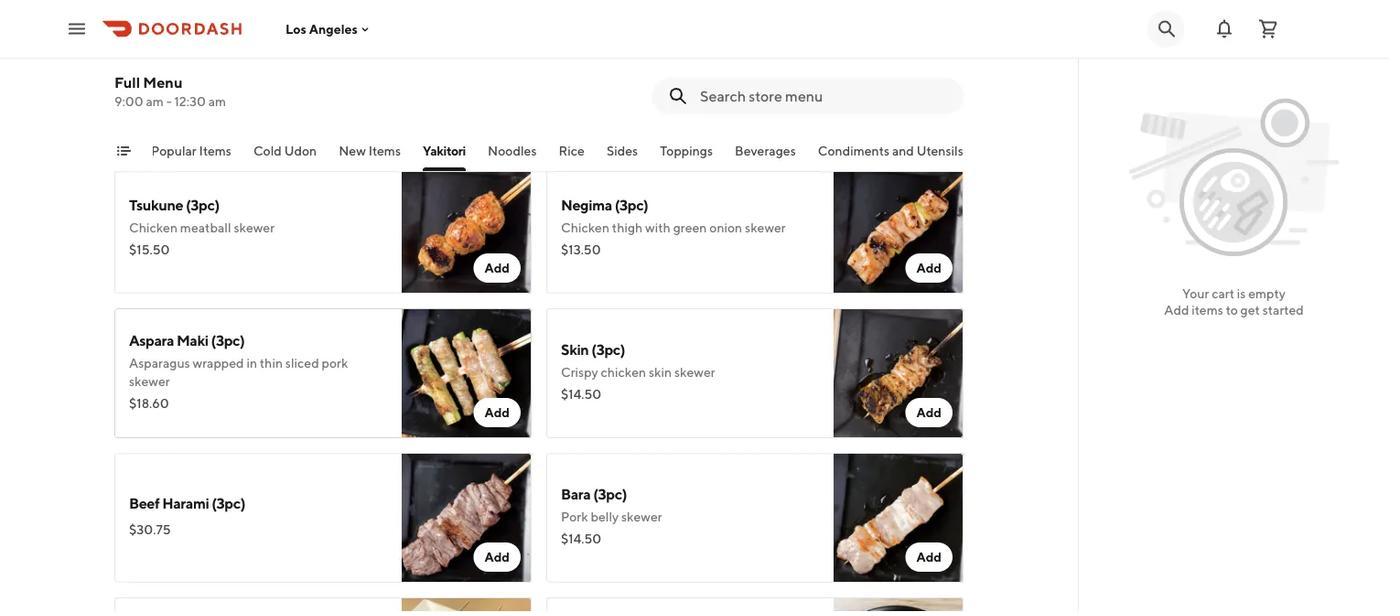 Task type: describe. For each thing, give the bounding box(es) containing it.
rice inside yakitori bowl 2 chicken thigh with green onion skewer and 1 chicken meatball skewer on a bed of rice garnished with seaweed and green onions.
[[780, 85, 806, 100]]

condiments
[[818, 143, 890, 158]]

beef harami (3pc)
[[129, 495, 245, 512]]

tsukune (3pc) image
[[402, 164, 532, 294]]

garnished
[[561, 103, 619, 118]]

add for negima (3pc)
[[917, 261, 942, 276]]

skewer inside skin (3pc) crispy chicken skin skewer $14.50
[[675, 365, 716, 380]]

chicken for negima
[[561, 220, 610, 235]]

some
[[334, 85, 366, 100]]

$18.60
[[129, 396, 169, 411]]

pair
[[282, 85, 304, 100]]

and inside button
[[893, 143, 915, 158]]

1 am from the left
[[146, 94, 164, 109]]

$13.50
[[561, 242, 601, 257]]

(3pc) for skin (3pc)
[[592, 341, 625, 358]]

to inside your cart is empty add items to get started
[[1227, 303, 1239, 318]]

and up item search search field
[[796, 66, 818, 81]]

1 vertical spatial rice
[[559, 143, 585, 158]]

set
[[304, 43, 326, 60]]

crispy
[[561, 365, 599, 380]]

new
[[339, 143, 366, 158]]

full
[[114, 74, 140, 91]]

(3pc) for bara (3pc)
[[593, 486, 627, 503]]

maki
[[177, 332, 208, 349]]

started
[[1263, 303, 1305, 318]]

items for popular items
[[199, 143, 232, 158]]

skewer inside aspara maki (3pc) asparagus wrapped in thin sliced pork skewer $18.60
[[129, 374, 170, 389]]

chicken down "each"
[[129, 85, 175, 100]]

of inside yakitori bowl 2 chicken thigh with green onion skewer and 1 chicken meatball skewer on a bed of rice garnished with seaweed and green onions.
[[766, 85, 778, 100]]

$14.50 inside skin (3pc) crispy chicken skin skewer $14.50
[[561, 387, 602, 402]]

skewer up bed
[[752, 66, 793, 81]]

negima (3pc) chicken thigh with green onion skewer $13.50
[[561, 196, 786, 257]]

with inside negima (3pc) chicken thigh with green onion skewer $13.50
[[646, 220, 671, 235]]

tsukune inside the tsukune (3pc) chicken meatball skewer $15.50
[[129, 196, 183, 214]]

add for tsukune (3pc)
[[485, 261, 510, 276]]

beverages
[[735, 143, 796, 158]]

thigh inside yakitori bowl 2 chicken thigh with green onion skewer and 1 chicken meatball skewer on a bed of rice garnished with seaweed and green onions.
[[619, 66, 650, 81]]

skewer inside the tsukune (3pc) chicken meatball skewer $15.50
[[234, 220, 275, 235]]

show menu categories image
[[116, 144, 131, 158]]

bara
[[561, 486, 591, 503]]

wrapped
[[193, 356, 244, 371]]

cart
[[1212, 286, 1235, 301]]

with right pair
[[306, 85, 332, 100]]

thigh inside negima 3pc & tsukune 3pc set 3 each of chicken thigh with green onion and chicken meatball, great to pair with some beer
[[232, 66, 263, 81]]

cold udon
[[254, 143, 317, 158]]

-
[[166, 94, 172, 109]]

yakitori for yakitori
[[423, 143, 466, 158]]

chicken for tsukune
[[129, 220, 178, 235]]

onion inside yakitori bowl 2 chicken thigh with green onion skewer and 1 chicken meatball skewer on a bed of rice garnished with seaweed and green onions.
[[717, 66, 750, 81]]

yakitori bento image
[[834, 598, 964, 613]]

utensils
[[917, 143, 964, 158]]

green down bed
[[728, 103, 761, 118]]

pork
[[322, 356, 348, 371]]

bara (3pc) pork belly skewer $14.50
[[561, 486, 663, 547]]

add for bara (3pc)
[[917, 550, 942, 565]]

sides button
[[607, 142, 638, 171]]

los angeles
[[286, 21, 358, 36]]

to inside negima 3pc & tsukune 3pc set 3 each of chicken thigh with green onion and chicken meatball, great to pair with some beer
[[267, 85, 279, 100]]

each
[[139, 66, 167, 81]]

meatball,
[[177, 85, 231, 100]]

$28.00
[[129, 107, 173, 122]]

noodles button
[[488, 142, 537, 171]]

open menu image
[[66, 18, 88, 40]]

(3pc) for tsukune (3pc)
[[186, 196, 220, 214]]

negima for negima (3pc)
[[561, 196, 612, 214]]

a
[[731, 85, 738, 100]]

seaweed
[[649, 103, 701, 118]]

(3pc) for negima (3pc)
[[615, 196, 649, 214]]

in
[[247, 356, 257, 371]]

sliced
[[285, 356, 319, 371]]

on
[[714, 85, 729, 100]]

(3pc) inside aspara maki (3pc) asparagus wrapped in thin sliced pork skewer $18.60
[[211, 332, 245, 349]]

with up seaweed at top
[[652, 66, 678, 81]]

and down on
[[703, 103, 725, 118]]

menu
[[143, 74, 183, 91]]

your cart is empty add items to get started
[[1165, 286, 1305, 318]]

meatball inside yakitori bowl 2 chicken thigh with green onion skewer and 1 chicken meatball skewer on a bed of rice garnished with seaweed and green onions.
[[617, 85, 668, 100]]

udon
[[284, 143, 317, 158]]

yakitori for yakitori bowl 2 chicken thigh with green onion skewer and 1 chicken meatball skewer on a bed of rice garnished with seaweed and green onions.
[[561, 43, 610, 60]]

bowl
[[613, 43, 646, 60]]

3
[[129, 66, 136, 81]]

skin
[[561, 341, 589, 358]]

with left seaweed at top
[[621, 103, 647, 118]]

1 3pc from the left
[[183, 43, 207, 60]]

bara (3pc) image
[[834, 453, 964, 583]]

beer
[[129, 103, 156, 118]]

toppings
[[660, 143, 713, 158]]



Task type: vqa. For each thing, say whether or not it's contained in the screenshot.


Task type: locate. For each thing, give the bounding box(es) containing it.
belly
[[591, 510, 619, 525]]

items for new items
[[369, 143, 401, 158]]

am
[[146, 94, 164, 109], [208, 94, 226, 109]]

yakitori inside yakitori bowl 2 chicken thigh with green onion skewer and 1 chicken meatball skewer on a bed of rice garnished with seaweed and green onions.
[[561, 43, 610, 60]]

meatball down popular items button
[[180, 220, 231, 235]]

1 horizontal spatial of
[[766, 85, 778, 100]]

green down set
[[293, 66, 327, 81]]

skewer down asparagus
[[129, 374, 170, 389]]

0 vertical spatial rice
[[780, 85, 806, 100]]

noodles
[[488, 143, 537, 158]]

full menu 9:00 am - 12:30 am
[[114, 74, 226, 109]]

negima inside negima 3pc & tsukune 3pc set 3 each of chicken thigh with green onion and chicken meatball, great to pair with some beer
[[129, 43, 180, 60]]

green down toppings button
[[674, 220, 707, 235]]

3pc down los
[[278, 43, 302, 60]]

great
[[234, 85, 265, 100]]

items
[[199, 143, 232, 158], [369, 143, 401, 158]]

(3pc) inside skin (3pc) crispy chicken skin skewer $14.50
[[592, 341, 625, 358]]

bed
[[741, 85, 764, 100]]

(3pc) inside bara (3pc) pork belly skewer $14.50
[[593, 486, 627, 503]]

add for skin (3pc)
[[917, 405, 942, 420]]

add button for skin
[[906, 398, 953, 428]]

2 chicken from the left
[[561, 220, 610, 235]]

chicken up garnished
[[569, 85, 614, 100]]

(3pc) inside the tsukune (3pc) chicken meatball skewer $15.50
[[186, 196, 220, 214]]

0 horizontal spatial of
[[170, 66, 181, 81]]

meatball
[[617, 85, 668, 100], [180, 220, 231, 235]]

beverages button
[[735, 142, 796, 171]]

am left the -
[[146, 94, 164, 109]]

yakitori up the '2'
[[561, 43, 610, 60]]

skewer right belly
[[622, 510, 663, 525]]

$14.50 down 'pork'
[[561, 532, 602, 547]]

1 vertical spatial to
[[1227, 303, 1239, 318]]

and inside negima 3pc & tsukune 3pc set 3 each of chicken thigh with green onion and chicken meatball, great to pair with some beer
[[365, 66, 387, 81]]

los
[[286, 21, 307, 36]]

3pc left &
[[183, 43, 207, 60]]

chicken left the skin
[[601, 365, 647, 380]]

sides
[[607, 143, 638, 158]]

items right new
[[369, 143, 401, 158]]

thin
[[260, 356, 283, 371]]

skin (3pc) image
[[834, 309, 964, 439]]

thigh down bowl
[[619, 66, 650, 81]]

(3pc)
[[186, 196, 220, 214], [615, 196, 649, 214], [211, 332, 245, 349], [592, 341, 625, 358], [593, 486, 627, 503], [212, 495, 245, 512]]

negima 3pc & tsukune 3pc set image
[[402, 19, 532, 149]]

Item Search search field
[[700, 86, 950, 106]]

rice down garnished
[[559, 143, 585, 158]]

am right 12:30
[[208, 94, 226, 109]]

add for beef harami (3pc)
[[485, 550, 510, 565]]

0 vertical spatial yakitori
[[561, 43, 610, 60]]

1 chicken from the left
[[129, 220, 178, 235]]

thigh up great
[[232, 66, 263, 81]]

aspara
[[129, 332, 174, 349]]

popular
[[151, 143, 197, 158]]

negima
[[129, 43, 180, 60], [561, 196, 612, 214]]

0 horizontal spatial meatball
[[180, 220, 231, 235]]

to left pair
[[267, 85, 279, 100]]

thigh inside negima (3pc) chicken thigh with green onion skewer $13.50
[[612, 220, 643, 235]]

$14.50
[[561, 387, 602, 402], [561, 532, 602, 547]]

1 vertical spatial meatball
[[180, 220, 231, 235]]

3pc
[[183, 43, 207, 60], [278, 43, 302, 60]]

chicken up $15.50
[[129, 220, 178, 235]]

&
[[209, 43, 218, 60]]

negima (3pc) image
[[834, 164, 964, 294]]

0 horizontal spatial rice
[[559, 143, 585, 158]]

1 vertical spatial of
[[766, 85, 778, 100]]

$14.50 down crispy at the left bottom of page
[[561, 387, 602, 402]]

tsukune
[[221, 43, 275, 60], [129, 196, 183, 214]]

tsukune inside negima 3pc & tsukune 3pc set 3 each of chicken thigh with green onion and chicken meatball, great to pair with some beer
[[221, 43, 275, 60]]

0 vertical spatial negima
[[129, 43, 180, 60]]

new items button
[[339, 142, 401, 171]]

aspara maki (3pc) image
[[402, 309, 532, 439]]

beef
[[129, 495, 160, 512]]

add button for aspara
[[474, 398, 521, 428]]

condiments and utensils
[[818, 143, 964, 158]]

condiments and utensils button
[[818, 142, 964, 171]]

0 vertical spatial of
[[170, 66, 181, 81]]

skewer up seaweed at top
[[670, 85, 711, 100]]

onion inside negima (3pc) chicken thigh with green onion skewer $13.50
[[710, 220, 743, 235]]

1
[[561, 85, 566, 100]]

angeles
[[309, 21, 358, 36]]

cold
[[254, 143, 282, 158]]

add button
[[906, 109, 953, 138], [474, 254, 521, 283], [906, 254, 953, 283], [474, 398, 521, 428], [906, 398, 953, 428], [474, 543, 521, 572], [906, 543, 953, 572]]

1 horizontal spatial meatball
[[617, 85, 668, 100]]

(3pc) right harami
[[212, 495, 245, 512]]

skin
[[649, 365, 672, 380]]

asparagus
[[129, 356, 190, 371]]

(3pc) down popular items button
[[186, 196, 220, 214]]

yakitori
[[561, 43, 610, 60], [423, 143, 466, 158]]

(3pc) inside negima (3pc) chicken thigh with green onion skewer $13.50
[[615, 196, 649, 214]]

1 horizontal spatial 3pc
[[278, 43, 302, 60]]

1 items from the left
[[199, 143, 232, 158]]

onion up a
[[717, 66, 750, 81]]

chicken up $13.50
[[561, 220, 610, 235]]

1 horizontal spatial chicken
[[561, 220, 610, 235]]

aspara maki (3pc) asparagus wrapped in thin sliced pork skewer $18.60
[[129, 332, 348, 411]]

skewer right the skin
[[675, 365, 716, 380]]

negima up $13.50
[[561, 196, 612, 214]]

0 vertical spatial $14.50
[[561, 387, 602, 402]]

0 horizontal spatial 3pc
[[183, 43, 207, 60]]

yakitori bowl image
[[834, 19, 964, 149]]

negima for negima 3pc & tsukune 3pc set
[[129, 43, 180, 60]]

yakitori left noodles
[[423, 143, 466, 158]]

your
[[1183, 286, 1210, 301]]

chicken up meatball,
[[184, 66, 230, 81]]

0 items, open order cart image
[[1258, 18, 1280, 40]]

of right "each"
[[170, 66, 181, 81]]

is
[[1238, 286, 1247, 301]]

of right bed
[[766, 85, 778, 100]]

0 horizontal spatial am
[[146, 94, 164, 109]]

with up pair
[[265, 66, 291, 81]]

$14.50 inside bara (3pc) pork belly skewer $14.50
[[561, 532, 602, 547]]

green
[[293, 66, 327, 81], [680, 66, 714, 81], [728, 103, 761, 118], [674, 220, 707, 235]]

9:00
[[114, 94, 143, 109]]

with down toppings button
[[646, 220, 671, 235]]

0 horizontal spatial tsukune
[[129, 196, 183, 214]]

0 vertical spatial meatball
[[617, 85, 668, 100]]

1 $14.50 from the top
[[561, 387, 602, 402]]

new items
[[339, 143, 401, 158]]

skewer
[[752, 66, 793, 81], [670, 85, 711, 100], [234, 220, 275, 235], [745, 220, 786, 235], [675, 365, 716, 380], [129, 374, 170, 389], [622, 510, 663, 525]]

skewer down beverages "button"
[[745, 220, 786, 235]]

get
[[1241, 303, 1261, 318]]

chicken inside negima (3pc) chicken thigh with green onion skewer $13.50
[[561, 220, 610, 235]]

empty
[[1249, 286, 1286, 301]]

onions.
[[764, 103, 806, 118]]

2
[[561, 66, 569, 81]]

skewer inside bara (3pc) pork belly skewer $14.50
[[622, 510, 663, 525]]

1 horizontal spatial rice
[[780, 85, 806, 100]]

(3pc) up wrapped
[[211, 332, 245, 349]]

to left get
[[1227, 303, 1239, 318]]

12:30
[[174, 94, 206, 109]]

harami
[[162, 495, 209, 512]]

and up some
[[365, 66, 387, 81]]

add button for tsukune
[[474, 254, 521, 283]]

0 horizontal spatial chicken
[[129, 220, 178, 235]]

chicken
[[184, 66, 230, 81], [571, 66, 617, 81], [129, 85, 175, 100], [569, 85, 614, 100], [601, 365, 647, 380]]

1 horizontal spatial negima
[[561, 196, 612, 214]]

chicken right the '2'
[[571, 66, 617, 81]]

green up on
[[680, 66, 714, 81]]

(3pc) right skin
[[592, 341, 625, 358]]

add
[[917, 116, 942, 131], [485, 261, 510, 276], [917, 261, 942, 276], [1165, 303, 1190, 318], [485, 405, 510, 420], [917, 405, 942, 420], [485, 550, 510, 565], [917, 550, 942, 565]]

notification bell image
[[1214, 18, 1236, 40]]

and left utensils
[[893, 143, 915, 158]]

0 vertical spatial tsukune
[[221, 43, 275, 60]]

toppings button
[[660, 142, 713, 171]]

1 horizontal spatial am
[[208, 94, 226, 109]]

2 items from the left
[[369, 143, 401, 158]]

add button for negima
[[906, 254, 953, 283]]

meatball inside the tsukune (3pc) chicken meatball skewer $15.50
[[180, 220, 231, 235]]

items
[[1192, 303, 1224, 318]]

0 horizontal spatial to
[[267, 85, 279, 100]]

rice up onions.
[[780, 85, 806, 100]]

1 horizontal spatial to
[[1227, 303, 1239, 318]]

pork
[[561, 510, 588, 525]]

0 horizontal spatial yakitori
[[423, 143, 466, 158]]

of inside negima 3pc & tsukune 3pc set 3 each of chicken thigh with green onion and chicken meatball, great to pair with some beer
[[170, 66, 181, 81]]

green inside negima 3pc & tsukune 3pc set 3 each of chicken thigh with green onion and chicken meatball, great to pair with some beer
[[293, 66, 327, 81]]

tsukune up $15.50
[[129, 196, 183, 214]]

and
[[365, 66, 387, 81], [796, 66, 818, 81], [703, 103, 725, 118], [893, 143, 915, 158]]

green inside negima (3pc) chicken thigh with green onion skewer $13.50
[[674, 220, 707, 235]]

2 $14.50 from the top
[[561, 532, 602, 547]]

onion down beverages "button"
[[710, 220, 743, 235]]

1 vertical spatial yakitori
[[423, 143, 466, 158]]

chicken
[[129, 220, 178, 235], [561, 220, 610, 235]]

of
[[170, 66, 181, 81], [766, 85, 778, 100]]

(3pc) up belly
[[593, 486, 627, 503]]

chicken inside skin (3pc) crispy chicken skin skewer $14.50
[[601, 365, 647, 380]]

skin (3pc) crispy chicken skin skewer $14.50
[[561, 341, 716, 402]]

cold udon button
[[254, 142, 317, 171]]

2 am from the left
[[208, 94, 226, 109]]

add inside your cart is empty add items to get started
[[1165, 303, 1190, 318]]

skewer down cold udon button
[[234, 220, 275, 235]]

thigh down sides button
[[612, 220, 643, 235]]

chicken inside the tsukune (3pc) chicken meatball skewer $15.50
[[129, 220, 178, 235]]

0 horizontal spatial items
[[199, 143, 232, 158]]

los angeles button
[[286, 21, 373, 36]]

1 vertical spatial negima
[[561, 196, 612, 214]]

1 vertical spatial $14.50
[[561, 532, 602, 547]]

1 horizontal spatial yakitori
[[561, 43, 610, 60]]

tsukune right &
[[221, 43, 275, 60]]

add for aspara maki (3pc)
[[485, 405, 510, 420]]

1 horizontal spatial tsukune
[[221, 43, 275, 60]]

to
[[267, 85, 279, 100], [1227, 303, 1239, 318]]

rice button
[[559, 142, 585, 171]]

$15.50
[[129, 242, 170, 257]]

beef harami (3pc) image
[[402, 453, 532, 583]]

0 horizontal spatial negima
[[129, 43, 180, 60]]

onion up some
[[330, 66, 362, 81]]

popular items button
[[151, 142, 232, 171]]

arabiki sausage (3pc) image
[[402, 598, 532, 613]]

1 vertical spatial tsukune
[[129, 196, 183, 214]]

meatball up seaweed at top
[[617, 85, 668, 100]]

negima up "each"
[[129, 43, 180, 60]]

tsukune (3pc) chicken meatball skewer $15.50
[[129, 196, 275, 257]]

add button for bara
[[906, 543, 953, 572]]

popular items
[[151, 143, 232, 158]]

2 3pc from the left
[[278, 43, 302, 60]]

negima 3pc & tsukune 3pc set 3 each of chicken thigh with green onion and chicken meatball, great to pair with some beer
[[129, 43, 387, 118]]

skewer inside negima (3pc) chicken thigh with green onion skewer $13.50
[[745, 220, 786, 235]]

(3pc) down sides button
[[615, 196, 649, 214]]

onion
[[330, 66, 362, 81], [717, 66, 750, 81], [710, 220, 743, 235]]

1 horizontal spatial items
[[369, 143, 401, 158]]

0 vertical spatial to
[[267, 85, 279, 100]]

$30.75
[[129, 522, 171, 537]]

items right popular
[[199, 143, 232, 158]]

yakitori bowl 2 chicken thigh with green onion skewer and 1 chicken meatball skewer on a bed of rice garnished with seaweed and green onions.
[[561, 43, 818, 118]]

negima inside negima (3pc) chicken thigh with green onion skewer $13.50
[[561, 196, 612, 214]]

thigh
[[232, 66, 263, 81], [619, 66, 650, 81], [612, 220, 643, 235]]

onion inside negima 3pc & tsukune 3pc set 3 each of chicken thigh with green onion and chicken meatball, great to pair with some beer
[[330, 66, 362, 81]]



